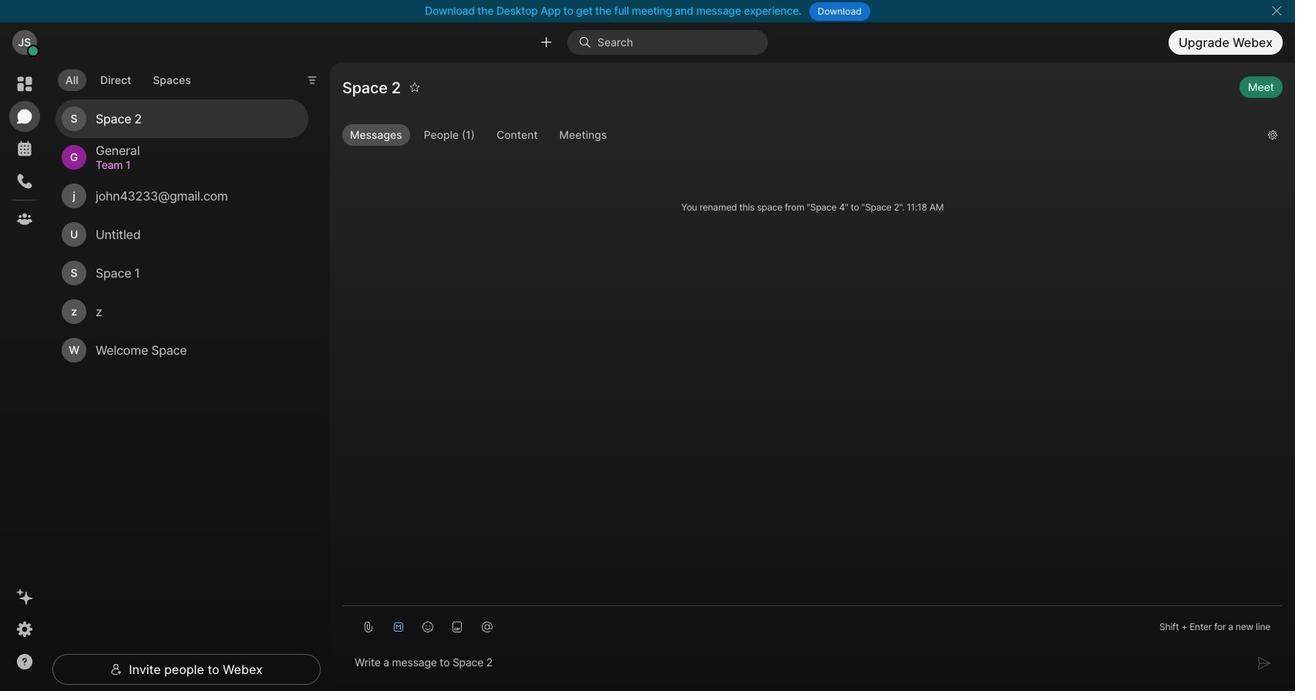 Task type: locate. For each thing, give the bounding box(es) containing it.
john43233@gmail.com list item
[[56, 177, 309, 215]]

team 1 element
[[96, 157, 290, 174]]

tab list
[[54, 60, 203, 96]]

cancel_16 image
[[1271, 5, 1284, 17]]

navigation
[[0, 62, 49, 691]]

group
[[343, 124, 1256, 149]]



Task type: vqa. For each thing, say whether or not it's contained in the screenshot.
1st SUPERMAN element from the top
no



Task type: describe. For each thing, give the bounding box(es) containing it.
welcome space list item
[[56, 331, 309, 370]]

message composer toolbar element
[[343, 606, 1284, 642]]

z list item
[[56, 293, 309, 331]]

space 2 list item
[[56, 100, 309, 138]]

webex tab list
[[9, 69, 40, 235]]

general list item
[[56, 138, 309, 177]]

untitled list item
[[56, 215, 309, 254]]

space 1 list item
[[56, 254, 309, 293]]



